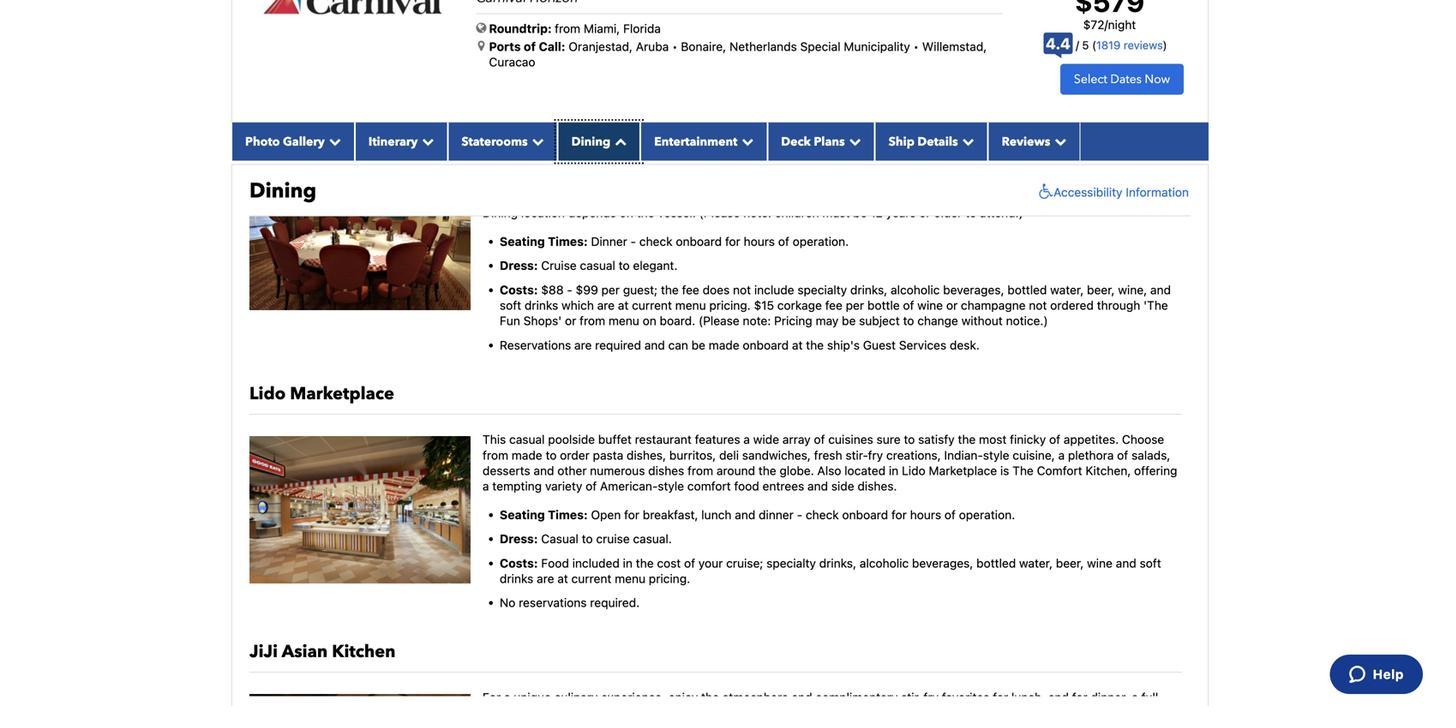 Task type: locate. For each thing, give the bounding box(es) containing it.
not inside the this exclusive dining event for 14 lucky guests features a multi-course dinner hosted by the master executive chef. this vip experience starts with cocktails and hors d'oeuvres, followed by a tour to see the galley in operation. the evening concludes with a mind-blowing full-service dinner of amazing appetizers, entrees and desserts not found on the regular dining menu. dining location depends on the vessel. (please note: children must be 12 years or older to attend.)
[[951, 190, 969, 205]]

chevron down image inside reviews dropdown button
[[1051, 135, 1067, 147]]

around
[[717, 464, 756, 478]]

from inside $88 - $99 per guest; the fee does not include specialty drinks, alcoholic beverages, bottled water, beer, wine, and soft drinks which are at current menu pricing. $15 corkage fee per bottle of wine or champagne not ordered through 'the fun shops' or from menu on board. (please note: pricing may be subject to change without notice.)
[[580, 314, 606, 328]]

for left the dinner,
[[1073, 691, 1088, 705]]

at inside the food included in the cost of your cruise; specialty drinks, alcoholic beverages, bottled water, beer, wine and soft drinks are at current menu pricing.
[[558, 572, 568, 586]]

1 vertical spatial -
[[567, 283, 573, 297]]

/ for 4.4
[[1076, 39, 1080, 52]]

bottled inside the food included in the cost of your cruise; specialty drinks, alcoholic beverages, bottled water, beer, wine and soft drinks are at current menu pricing.
[[977, 556, 1016, 570]]

2 horizontal spatial or
[[947, 298, 958, 313]]

0 horizontal spatial in
[[623, 556, 633, 570]]

1 horizontal spatial or
[[920, 206, 931, 220]]

0 vertical spatial beverages,
[[943, 283, 1005, 297]]

made up "tempting"
[[512, 448, 543, 462]]

1 horizontal spatial features
[[742, 159, 787, 173]]

familiar
[[792, 706, 833, 707]]

1 horizontal spatial in
[[889, 464, 899, 478]]

seating for cruise casual to elegant.
[[500, 234, 545, 249]]

dishes,
[[627, 448, 666, 462]]

and inside the food included in the cost of your cruise; specialty drinks, alcoholic beverages, bottled water, beer, wine and soft drinks are at current menu pricing.
[[1116, 556, 1137, 570]]

chevron down image up galley
[[958, 135, 975, 147]]

are left required
[[575, 338, 592, 352]]

the inside the food included in the cost of your cruise; specialty drinks, alcoholic beverages, bottled water, beer, wine and soft drinks are at current menu pricing.
[[636, 556, 654, 570]]

fresh
[[814, 448, 843, 462]]

costs: for soft
[[500, 283, 538, 297]]

delight
[[1024, 706, 1062, 707]]

1 horizontal spatial your
[[1066, 706, 1090, 707]]

casual up $99
[[580, 259, 616, 273]]

dress: left casual
[[500, 532, 538, 546]]

fee left does
[[682, 283, 700, 297]]

1 vertical spatial stir-
[[901, 691, 924, 705]]

by down multi-
[[823, 175, 837, 189]]

bottle
[[868, 298, 900, 313]]

of right the 'mix'
[[718, 706, 729, 707]]

2 horizontal spatial not
[[1029, 298, 1047, 313]]

1 vertical spatial style
[[658, 480, 684, 494]]

deck
[[781, 134, 811, 150]]

seating down "tempting"
[[500, 508, 545, 522]]

dinner up see
[[874, 159, 909, 173]]

2 vertical spatial dining
[[483, 206, 518, 220]]

itinerary
[[369, 134, 418, 150]]

times: for casual
[[548, 508, 588, 522]]

$88 - $99 per guest; the fee does not include specialty drinks, alcoholic beverages, bottled water, beer, wine, and soft drinks which are at current menu pricing. $15 corkage fee per bottle of wine or champagne not ordered through 'the fun shops' or from menu on board. (please note: pricing may be subject to change without notice.)
[[500, 283, 1171, 328]]

soft inside the food included in the cost of your cruise; specialty drinks, alcoholic beverages, bottled water, beer, wine and soft drinks are at current menu pricing.
[[1140, 556, 1162, 570]]

2 vertical spatial be
[[692, 338, 706, 352]]

menu up required.
[[615, 572, 646, 586]]

0 horizontal spatial hours
[[744, 234, 775, 249]]

1 horizontal spatial -
[[631, 234, 636, 249]]

2 vertical spatial or
[[565, 314, 577, 328]]

1 vertical spatial fry
[[924, 691, 939, 705]]

dining up 'starts'
[[563, 159, 597, 173]]

dishes.
[[858, 480, 897, 494]]

- left $99
[[567, 283, 573, 297]]

0 vertical spatial at
[[618, 298, 629, 313]]

2 horizontal spatial dinner
[[874, 159, 909, 173]]

2 horizontal spatial -
[[797, 508, 803, 522]]

0 horizontal spatial your
[[699, 556, 723, 570]]

order
[[560, 448, 590, 462]]

2 chevron down image from the left
[[528, 135, 544, 147]]

call:
[[539, 39, 566, 54]]

(please inside $88 - $99 per guest; the fee does not include specialty drinks, alcoholic beverages, bottled water, beer, wine, and soft drinks which are at current menu pricing. $15 corkage fee per bottle of wine or champagne not ordered through 'the fun shops' or from menu on board. (please note: pricing may be subject to change without notice.)
[[699, 314, 740, 328]]

note: down amazing
[[744, 206, 772, 220]]

or down "which"
[[565, 314, 577, 328]]

your inside the food included in the cost of your cruise; specialty drinks, alcoholic beverages, bottled water, beer, wine and soft drinks are at current menu pricing.
[[699, 556, 723, 570]]

beer, inside $88 - $99 per guest; the fee does not include specialty drinks, alcoholic beverages, bottled water, beer, wine, and soft drinks which are at current menu pricing. $15 corkage fee per bottle of wine or champagne not ordered through 'the fun shops' or from menu on board. (please note: pricing may be subject to change without notice.)
[[1087, 283, 1115, 297]]

0 vertical spatial (please
[[699, 206, 740, 220]]

onboard down vessel.
[[676, 234, 722, 249]]

to inside $88 - $99 per guest; the fee does not include specialty drinks, alcoholic beverages, bottled water, beer, wine, and soft drinks which are at current menu pricing. $15 corkage fee per bottle of wine or champagne not ordered through 'the fun shops' or from menu on board. (please note: pricing may be subject to change without notice.)
[[903, 314, 915, 328]]

stir-
[[846, 448, 868, 462], [901, 691, 924, 705]]

change
[[918, 314, 959, 328]]

for down amazing
[[725, 234, 741, 249]]

0 vertical spatial alcoholic
[[891, 283, 940, 297]]

1 vertical spatial be
[[842, 314, 856, 328]]

dining inside the this exclusive dining event for 14 lucky guests features a multi-course dinner hosted by the master executive chef. this vip experience starts with cocktails and hors d'oeuvres, followed by a tour to see the galley in operation. the evening concludes with a mind-blowing full-service dinner of amazing appetizers, entrees and desserts not found on the regular dining menu. dining location depends on the vessel. (please note: children must be 12 years or older to attend.)
[[483, 206, 518, 220]]

0 vertical spatial stir-
[[846, 448, 868, 462]]

1 horizontal spatial full-
[[1142, 691, 1164, 705]]

2 seating from the top
[[500, 508, 545, 522]]

cruise
[[541, 259, 577, 273]]

drinks, up bottle
[[851, 283, 888, 297]]

plans
[[814, 134, 845, 150]]

1 horizontal spatial entrees
[[831, 190, 873, 205]]

dishes inside this casual poolside buffet restaurant features a wide array of cuisines sure to satisfy the most finicky of appetites. choose from made to order pasta dishes, burritos, deli sandwiches, fresh stir-fry creations, indian-style cuisine, a plethora of salads, desserts and other numerous dishes from around the globe. also located in lido marketplace is the comfort kitchen, offering a tempting variety of american-style comfort food entrees and side dishes.
[[648, 464, 685, 478]]

for left 14
[[634, 159, 650, 173]]

desserts up "tempting"
[[483, 464, 531, 478]]

stir- up designed
[[901, 691, 924, 705]]

chevron down image for entertainment
[[738, 135, 754, 147]]

deli
[[720, 448, 739, 462]]

1 horizontal spatial •
[[914, 39, 919, 54]]

dining down evening
[[1087, 190, 1121, 205]]

1 dress: from the top
[[500, 259, 538, 273]]

0 horizontal spatial not
[[733, 283, 751, 297]]

0 vertical spatial onboard
[[676, 234, 722, 249]]

1 vertical spatial water,
[[1020, 556, 1053, 570]]

jiji asian kitchen
[[250, 640, 396, 664]]

oranjestad,
[[569, 39, 633, 54]]

1 vertical spatial note:
[[743, 314, 771, 328]]

a up followed
[[791, 159, 797, 173]]

0 vertical spatial be
[[853, 206, 867, 220]]

1 chevron down image from the left
[[325, 135, 341, 147]]

or
[[920, 206, 931, 220], [947, 298, 958, 313], [565, 314, 577, 328]]

1 vertical spatial features
[[695, 433, 741, 447]]

guest
[[863, 338, 896, 352]]

1 horizontal spatial beer,
[[1087, 283, 1115, 297]]

this for this casual poolside buffet restaurant features a wide array of cuisines sure to satisfy the most finicky of appetites. choose from made to order pasta dishes, burritos, deli sandwiches, fresh stir-fry creations, indian-style cuisine, a plethora of salads, desserts and other numerous dishes from around the globe. also located in lido marketplace is the comfort kitchen, offering a tempting variety of american-style comfort food entrees and side dishes.
[[483, 433, 506, 447]]

seating
[[500, 234, 545, 249], [500, 508, 545, 522]]

0 vertical spatial are
[[597, 298, 615, 313]]

to up creations,
[[904, 433, 915, 447]]

0 vertical spatial the
[[1042, 175, 1063, 189]]

with up blowing
[[582, 175, 605, 189]]

evening
[[1066, 175, 1109, 189]]

of right cost
[[684, 556, 696, 570]]

1 vertical spatial or
[[947, 298, 958, 313]]

check down 'side'
[[806, 508, 839, 522]]

stir- inside for a unique culinary experience, enjoy the atmosphere and complimentary stir-fry favorites for lunch, and for dinner, a full- service, nominal-fee menu featuring a mix of exotic and familiar dishes designed to challenge and delight your senses.
[[901, 691, 924, 705]]

champagne
[[961, 298, 1026, 313]]

ship details button
[[875, 122, 988, 161]]

alcoholic
[[891, 283, 940, 297], [860, 556, 909, 570]]

operation. inside the this exclusive dining event for 14 lucky guests features a multi-course dinner hosted by the master executive chef. this vip experience starts with cocktails and hors d'oeuvres, followed by a tour to see the galley in operation. the evening concludes with a mind-blowing full-service dinner of amazing appetizers, entrees and desserts not found on the regular dining menu. dining location depends on the vessel. (please note: children must be 12 years or older to attend.)
[[982, 175, 1038, 189]]

beer, inside the food included in the cost of your cruise; specialty drinks, alcoholic beverages, bottled water, beer, wine and soft drinks are at current menu pricing.
[[1056, 556, 1084, 570]]

times: for cruise
[[548, 234, 588, 249]]

globe image
[[476, 22, 487, 34]]

menu inside for a unique culinary experience, enjoy the atmosphere and complimentary stir-fry favorites for lunch, and for dinner, a full- service, nominal-fee menu featuring a mix of exotic and familiar dishes designed to challenge and delight your senses.
[[599, 706, 629, 707]]

3 chevron down image from the left
[[845, 135, 862, 147]]

alcoholic inside $88 - $99 per guest; the fee does not include specialty drinks, alcoholic beverages, bottled water, beer, wine, and soft drinks which are at current menu pricing. $15 corkage fee per bottle of wine or champagne not ordered through 'the fun shops' or from menu on board. (please note: pricing may be subject to change without notice.)
[[891, 283, 940, 297]]

1 vertical spatial desserts
[[483, 464, 531, 478]]

oranjestad, aruba • bonaire, netherlands special municipality •
[[569, 39, 919, 54]]

location
[[521, 206, 565, 220]]

chevron down image inside ship details dropdown button
[[958, 135, 975, 147]]

1 vertical spatial are
[[575, 338, 592, 352]]

drinks inside the food included in the cost of your cruise; specialty drinks, alcoholic beverages, bottled water, beer, wine and soft drinks are at current menu pricing.
[[500, 572, 534, 586]]

onboard down pricing
[[743, 338, 789, 352]]

drinks, down 'side'
[[820, 556, 857, 570]]

by
[[954, 159, 967, 173], [823, 175, 837, 189]]

0 vertical spatial specialty
[[798, 283, 847, 297]]

full- inside the this exclusive dining event for 14 lucky guests features a multi-course dinner hosted by the master executive chef. this vip experience starts with cocktails and hors d'oeuvres, followed by a tour to see the galley in operation. the evening concludes with a mind-blowing full-service dinner of amazing appetizers, entrees and desserts not found on the regular dining menu. dining location depends on the vessel. (please note: children must be 12 years or older to attend.)
[[598, 190, 620, 205]]

chevron down image inside itinerary dropdown button
[[418, 135, 434, 147]]

the left regular
[[1024, 190, 1042, 205]]

starts
[[547, 175, 579, 189]]

0 horizontal spatial beer,
[[1056, 556, 1084, 570]]

chevron down image for reviews
[[1051, 135, 1067, 147]]

drinks, inside the food included in the cost of your cruise; specialty drinks, alcoholic beverages, bottled water, beer, wine and soft drinks are at current menu pricing.
[[820, 556, 857, 570]]

this inside this casual poolside buffet restaurant features a wide array of cuisines sure to satisfy the most finicky of appetites. choose from made to order pasta dishes, burritos, deli sandwiches, fresh stir-fry creations, indian-style cuisine, a plethora of salads, desserts and other numerous dishes from around the globe. also located in lido marketplace is the comfort kitchen, offering a tempting variety of american-style comfort food entrees and side dishes.
[[483, 433, 506, 447]]

1 chevron down image from the left
[[418, 135, 434, 147]]

1 vertical spatial specialty
[[767, 556, 816, 570]]

the left cost
[[636, 556, 654, 570]]

at down guest; at the top left
[[618, 298, 629, 313]]

1 horizontal spatial check
[[806, 508, 839, 522]]

0 horizontal spatial casual
[[509, 433, 545, 447]]

pricing.
[[710, 298, 751, 313], [649, 572, 690, 586]]

0 vertical spatial entrees
[[831, 190, 873, 205]]

chevron down image up course
[[845, 135, 862, 147]]

dress: for cruise casual to elegant.
[[500, 259, 538, 273]]

costs: for are
[[500, 556, 538, 570]]

current down included
[[572, 572, 612, 586]]

0 vertical spatial dress:
[[500, 259, 538, 273]]

1 costs: from the top
[[500, 283, 538, 297]]

beverages, inside $88 - $99 per guest; the fee does not include specialty drinks, alcoholic beverages, bottled water, beer, wine, and soft drinks which are at current menu pricing. $15 corkage fee per bottle of wine or champagne not ordered through 'the fun shops' or from menu on board. (please note: pricing may be subject to change without notice.)
[[943, 283, 1005, 297]]

culinary
[[555, 691, 598, 705]]

chevron down image up executive
[[1051, 135, 1067, 147]]

must
[[823, 206, 850, 220]]

full- inside for a unique culinary experience, enjoy the atmosphere and complimentary stir-fry favorites for lunch, and for dinner, a full- service, nominal-fee menu featuring a mix of exotic and familiar dishes designed to challenge and delight your senses.
[[1142, 691, 1164, 705]]

is
[[1001, 464, 1010, 478]]

lido marketplace
[[250, 383, 394, 406]]

your left cruise;
[[699, 556, 723, 570]]

guest;
[[623, 283, 658, 297]]

0 horizontal spatial dining
[[250, 177, 317, 205]]

drinks up no
[[500, 572, 534, 586]]

1 horizontal spatial hours
[[910, 508, 942, 522]]

dishes down dishes,
[[648, 464, 685, 478]]

0 horizontal spatial pricing.
[[649, 572, 690, 586]]

0 vertical spatial pricing.
[[710, 298, 751, 313]]

in inside the food included in the cost of your cruise; specialty drinks, alcoholic beverages, bottled water, beer, wine and soft drinks are at current menu pricing.
[[623, 556, 633, 570]]

1 vertical spatial dining
[[1087, 190, 1121, 205]]

1 vertical spatial alcoholic
[[860, 556, 909, 570]]

0 vertical spatial dishes
[[648, 464, 685, 478]]

times: up casual
[[548, 508, 588, 522]]

creations,
[[887, 448, 941, 462]]

entrees down tour
[[831, 190, 873, 205]]

1 vertical spatial soft
[[1140, 556, 1162, 570]]

on up attend.)
[[1007, 190, 1021, 205]]

costs: left 'food'
[[500, 556, 538, 570]]

alcoholic down dishes. in the right bottom of the page
[[860, 556, 909, 570]]

a up service,
[[504, 691, 511, 705]]

1 horizontal spatial pricing.
[[710, 298, 751, 313]]

special
[[801, 39, 841, 54]]

1 vertical spatial times:
[[548, 508, 588, 522]]

nominal-
[[529, 706, 578, 707]]

made
[[709, 338, 740, 352], [512, 448, 543, 462]]

2 chevron down image from the left
[[738, 135, 754, 147]]

chevron down image inside photo gallery dropdown button
[[325, 135, 341, 147]]

globe.
[[780, 464, 814, 478]]

1 horizontal spatial current
[[632, 298, 672, 313]]

/ up 4.4 / 5 ( 1819 reviews )
[[1105, 18, 1108, 32]]

chevron down image for ship details
[[958, 135, 975, 147]]

onboard
[[676, 234, 722, 249], [743, 338, 789, 352], [842, 508, 889, 522]]

this exclusive dining event for 14 lucky guests features a multi-course dinner hosted by the master executive chef. this vip experience starts with cocktails and hors d'oeuvres, followed by a tour to see the galley in operation. the evening concludes with a mind-blowing full-service dinner of amazing appetizers, entrees and desserts not found on the regular dining menu. dining location depends on the vessel. (please note: children must be 12 years or older to attend.)
[[483, 159, 1170, 220]]

0 horizontal spatial stir-
[[846, 448, 868, 462]]

2 costs: from the top
[[500, 556, 538, 570]]

ship
[[889, 134, 915, 150]]

$15
[[754, 298, 774, 313]]

alcoholic inside the food included in the cost of your cruise; specialty drinks, alcoholic beverages, bottled water, beer, wine and soft drinks are at current menu pricing.
[[860, 556, 909, 570]]

0 horizontal spatial •
[[672, 39, 678, 54]]

1 horizontal spatial desserts
[[900, 190, 947, 205]]

chevron down image
[[325, 135, 341, 147], [528, 135, 544, 147], [845, 135, 862, 147], [958, 135, 975, 147], [1051, 135, 1067, 147]]

comfort
[[688, 480, 731, 494]]

1 vertical spatial dinner
[[664, 190, 699, 205]]

chevron down image for deck plans
[[845, 135, 862, 147]]

a up senses.
[[1132, 691, 1139, 705]]

current inside the food included in the cost of your cruise; specialty drinks, alcoholic beverages, bottled water, beer, wine and soft drinks are at current menu pricing.
[[572, 572, 612, 586]]

1819 reviews link
[[1097, 39, 1163, 52]]

operation. down must
[[793, 234, 849, 249]]

1 vertical spatial /
[[1076, 39, 1080, 52]]

the down the may
[[806, 338, 824, 352]]

chevron down image inside the deck plans dropdown button
[[845, 135, 862, 147]]

0 vertical spatial not
[[951, 190, 969, 205]]

fry up designed
[[924, 691, 939, 705]]

1 vertical spatial at
[[792, 338, 803, 352]]

4 chevron down image from the left
[[958, 135, 975, 147]]

0 horizontal spatial marketplace
[[290, 383, 394, 406]]

wine inside the food included in the cost of your cruise; specialty drinks, alcoholic beverages, bottled water, beer, wine and soft drinks are at current menu pricing.
[[1087, 556, 1113, 570]]

1 times: from the top
[[548, 234, 588, 249]]

1 seating from the top
[[500, 234, 545, 249]]

current inside $88 - $99 per guest; the fee does not include specialty drinks, alcoholic beverages, bottled water, beer, wine, and soft drinks which are at current menu pricing. $15 corkage fee per bottle of wine or champagne not ordered through 'the fun shops' or from menu on board. (please note: pricing may be subject to change without notice.)
[[632, 298, 672, 313]]

4.4
[[1046, 34, 1071, 53]]

menu inside the food included in the cost of your cruise; specialty drinks, alcoholic beverages, bottled water, beer, wine and soft drinks are at current menu pricing.
[[615, 572, 646, 586]]

features
[[742, 159, 787, 173], [695, 433, 741, 447]]

the inside this casual poolside buffet restaurant features a wide array of cuisines sure to satisfy the most finicky of appetites. choose from made to order pasta dishes, burritos, deli sandwiches, fresh stir-fry creations, indian-style cuisine, a plethora of salads, desserts and other numerous dishes from around the globe. also located in lido marketplace is the comfort kitchen, offering a tempting variety of american-style comfort food entrees and side dishes.
[[1013, 464, 1034, 478]]

and inside $88 - $99 per guest; the fee does not include specialty drinks, alcoholic beverages, bottled water, beer, wine, and soft drinks which are at current menu pricing. $15 corkage fee per bottle of wine or champagne not ordered through 'the fun shops' or from menu on board. (please note: pricing may be subject to change without notice.)
[[1151, 283, 1171, 297]]

soft inside $88 - $99 per guest; the fee does not include specialty drinks, alcoholic beverages, bottled water, beer, wine, and soft drinks which are at current menu pricing. $15 corkage fee per bottle of wine or champagne not ordered through 'the fun shops' or from menu on board. (please note: pricing may be subject to change without notice.)
[[500, 298, 522, 313]]

are down 'food'
[[537, 572, 554, 586]]

of right bottle
[[903, 298, 915, 313]]

0 horizontal spatial desserts
[[483, 464, 531, 478]]

current down guest; at the top left
[[632, 298, 672, 313]]

5 chevron down image from the left
[[1051, 135, 1067, 147]]

pricing. down cost
[[649, 572, 690, 586]]

hors
[[684, 175, 709, 189]]

• left willemstad,
[[914, 39, 919, 54]]

in inside the this exclusive dining event for 14 lucky guests features a multi-course dinner hosted by the master executive chef. this vip experience starts with cocktails and hors d'oeuvres, followed by a tour to see the galley in operation. the evening concludes with a mind-blowing full-service dinner of amazing appetizers, entrees and desserts not found on the regular dining menu. dining location depends on the vessel. (please note: children must be 12 years or older to attend.)
[[969, 175, 979, 189]]

2 vertical spatial fee
[[578, 706, 595, 707]]

2 times: from the top
[[548, 508, 588, 522]]

at inside $88 - $99 per guest; the fee does not include specialty drinks, alcoholic beverages, bottled water, beer, wine, and soft drinks which are at current menu pricing. $15 corkage fee per bottle of wine or champagne not ordered through 'the fun shops' or from menu on board. (please note: pricing may be subject to change without notice.)
[[618, 298, 629, 313]]

0 vertical spatial seating
[[500, 234, 545, 249]]

water, inside $88 - $99 per guest; the fee does not include specialty drinks, alcoholic beverages, bottled water, beer, wine, and soft drinks which are at current menu pricing. $15 corkage fee per bottle of wine or champagne not ordered through 'the fun shops' or from menu on board. (please note: pricing may be subject to change without notice.)
[[1051, 283, 1084, 297]]

mix
[[695, 706, 715, 707]]

on left board.
[[643, 314, 657, 328]]

- down the globe.
[[797, 508, 803, 522]]

0 vertical spatial with
[[582, 175, 605, 189]]

itinerary button
[[355, 122, 448, 161]]

specialty right cruise;
[[767, 556, 816, 570]]

stir- down cuisines
[[846, 448, 868, 462]]

fry up located
[[868, 448, 883, 462]]

desserts inside this casual poolside buffet restaurant features a wide array of cuisines sure to satisfy the most finicky of appetites. choose from made to order pasta dishes, burritos, deli sandwiches, fresh stir-fry creations, indian-style cuisine, a plethora of salads, desserts and other numerous dishes from around the globe. also located in lido marketplace is the comfort kitchen, offering a tempting variety of american-style comfort food entrees and side dishes.
[[483, 464, 531, 478]]

0 horizontal spatial soft
[[500, 298, 522, 313]]

drinks, inside $88 - $99 per guest; the fee does not include specialty drinks, alcoholic beverages, bottled water, beer, wine, and soft drinks which are at current menu pricing. $15 corkage fee per bottle of wine or champagne not ordered through 'the fun shops' or from menu on board. (please note: pricing may be subject to change without notice.)
[[851, 283, 888, 297]]

your inside for a unique culinary experience, enjoy the atmosphere and complimentary stir-fry favorites for lunch, and for dinner, a full- service, nominal-fee menu featuring a mix of exotic and familiar dishes designed to challenge and delight your senses.
[[1066, 706, 1090, 707]]

this up experience
[[483, 159, 506, 173]]

2 dress: from the top
[[500, 532, 538, 546]]

exclusive
[[509, 159, 560, 173]]

0 horizontal spatial at
[[558, 572, 568, 586]]

pricing. down does
[[710, 298, 751, 313]]

drinks inside $88 - $99 per guest; the fee does not include specialty drinks, alcoholic beverages, bottled water, beer, wine, and soft drinks which are at current menu pricing. $15 corkage fee per bottle of wine or champagne not ordered through 'the fun shops' or from menu on board. (please note: pricing may be subject to change without notice.)
[[525, 298, 558, 313]]

features inside this casual poolside buffet restaurant features a wide array of cuisines sure to satisfy the most finicky of appetites. choose from made to order pasta dishes, burritos, deli sandwiches, fresh stir-fry creations, indian-style cuisine, a plethora of salads, desserts and other numerous dishes from around the globe. also located in lido marketplace is the comfort kitchen, offering a tempting variety of american-style comfort food entrees and side dishes.
[[695, 433, 741, 447]]

casual.
[[633, 532, 672, 546]]

followed
[[774, 175, 820, 189]]

dinner down the food
[[759, 508, 794, 522]]

0 vertical spatial lido
[[250, 383, 286, 406]]

made right can on the left
[[709, 338, 740, 352]]

chevron down image inside entertainment dropdown button
[[738, 135, 754, 147]]

per right $99
[[602, 283, 620, 297]]

(please down amazing
[[699, 206, 740, 220]]

dining down photo gallery
[[250, 177, 317, 205]]

1 vertical spatial drinks,
[[820, 556, 857, 570]]

the inside the this exclusive dining event for 14 lucky guests features a multi-course dinner hosted by the master executive chef. this vip experience starts with cocktails and hors d'oeuvres, followed by a tour to see the galley in operation. the evening concludes with a mind-blowing full-service dinner of amazing appetizers, entrees and desserts not found on the regular dining menu. dining location depends on the vessel. (please note: children must be 12 years or older to attend.)
[[1042, 175, 1063, 189]]

the inside for a unique culinary experience, enjoy the atmosphere and complimentary stir-fry favorites for lunch, and for dinner, a full- service, nominal-fee menu featuring a mix of exotic and familiar dishes designed to challenge and delight your senses.
[[702, 691, 719, 705]]

now
[[1145, 71, 1171, 87]]

subject
[[859, 314, 900, 328]]

for left lunch,
[[993, 691, 1009, 705]]

chevron down image for staterooms
[[528, 135, 544, 147]]

0 horizontal spatial by
[[823, 175, 837, 189]]

chevron down image
[[418, 135, 434, 147], [738, 135, 754, 147]]

or inside the this exclusive dining event for 14 lucky guests features a multi-course dinner hosted by the master executive chef. this vip experience starts with cocktails and hors d'oeuvres, followed by a tour to see the galley in operation. the evening concludes with a mind-blowing full-service dinner of amazing appetizers, entrees and desserts not found on the regular dining menu. dining location depends on the vessel. (please note: children must be 12 years or older to attend.)
[[920, 206, 931, 220]]

experience
[[483, 175, 544, 189]]

0 vertical spatial dinner
[[874, 159, 909, 173]]

chevron down image for photo gallery
[[325, 135, 341, 147]]

/ inside 4.4 / 5 ( 1819 reviews )
[[1076, 39, 1080, 52]]

1 vertical spatial fee
[[826, 298, 843, 313]]

entrees inside the this exclusive dining event for 14 lucky guests features a multi-course dinner hosted by the master executive chef. this vip experience starts with cocktails and hors d'oeuvres, followed by a tour to see the galley in operation. the evening concludes with a mind-blowing full-service dinner of amazing appetizers, entrees and desserts not found on the regular dining menu. dining location depends on the vessel. (please note: children must be 12 years or older to attend.)
[[831, 190, 873, 205]]

1 vertical spatial lido
[[902, 464, 926, 478]]

dress: for casual to cruise casual.
[[500, 532, 538, 546]]

for inside the this exclusive dining event for 14 lucky guests features a multi-course dinner hosted by the master executive chef. this vip experience starts with cocktails and hors d'oeuvres, followed by a tour to see the galley in operation. the evening concludes with a mind-blowing full-service dinner of amazing appetizers, entrees and desserts not found on the regular dining menu. dining location depends on the vessel. (please note: children must be 12 years or older to attend.)
[[634, 159, 650, 173]]

the
[[970, 159, 988, 173], [912, 175, 930, 189], [1024, 190, 1042, 205], [637, 206, 655, 220], [661, 283, 679, 297], [806, 338, 824, 352], [958, 433, 976, 447], [759, 464, 777, 478], [636, 556, 654, 570], [702, 691, 719, 705]]

operation. down master
[[982, 175, 1038, 189]]

operation.
[[982, 175, 1038, 189], [793, 234, 849, 249], [959, 508, 1016, 522]]

this
[[483, 159, 506, 173], [1122, 159, 1145, 173], [483, 433, 506, 447]]

pasta
[[593, 448, 624, 462]]

choose
[[1122, 433, 1165, 447]]

in
[[969, 175, 979, 189], [889, 464, 899, 478], [623, 556, 633, 570]]

or up change
[[947, 298, 958, 313]]

d'oeuvres,
[[712, 175, 770, 189]]

older
[[934, 206, 963, 220]]

chevron down image inside staterooms dropdown button
[[528, 135, 544, 147]]

pricing. inside $88 - $99 per guest; the fee does not include specialty drinks, alcoholic beverages, bottled water, beer, wine, and soft drinks which are at current menu pricing. $15 corkage fee per bottle of wine or champagne not ordered through 'the fun shops' or from menu on board. (please note: pricing may be subject to change without notice.)
[[710, 298, 751, 313]]

note: inside the this exclusive dining event for 14 lucky guests features a multi-course dinner hosted by the master executive chef. this vip experience starts with cocktails and hors d'oeuvres, followed by a tour to see the galley in operation. the evening concludes with a mind-blowing full-service dinner of amazing appetizers, entrees and desserts not found on the regular dining menu. dining location depends on the vessel. (please note: children must be 12 years or older to attend.)
[[744, 206, 772, 220]]

1819
[[1097, 39, 1121, 52]]

costs:
[[500, 283, 538, 297], [500, 556, 538, 570]]

accessibility information
[[1054, 185, 1189, 199]]

and
[[661, 175, 681, 189], [876, 190, 896, 205], [1151, 283, 1171, 297], [645, 338, 665, 352], [534, 464, 554, 478], [808, 480, 828, 494], [735, 508, 756, 522], [1116, 556, 1137, 570], [792, 691, 813, 705], [1049, 691, 1069, 705], [769, 706, 789, 707], [1001, 706, 1021, 707]]

style down most
[[983, 448, 1010, 462]]

2 horizontal spatial dining
[[572, 134, 611, 150]]

dinner up vessel.
[[664, 190, 699, 205]]

asian
[[282, 640, 328, 664]]

0 vertical spatial beer,
[[1087, 283, 1115, 297]]

not down galley
[[951, 190, 969, 205]]

to
[[875, 175, 886, 189], [966, 206, 977, 220], [619, 259, 630, 273], [903, 314, 915, 328], [904, 433, 915, 447], [546, 448, 557, 462], [582, 532, 593, 546], [930, 706, 941, 707]]

1 horizontal spatial dining
[[483, 206, 518, 220]]

of down roundtrip:
[[524, 39, 536, 54]]

specialty up corkage
[[798, 283, 847, 297]]

0 horizontal spatial per
[[602, 283, 620, 297]]

chevron up image
[[611, 135, 627, 147]]

made inside this casual poolside buffet restaurant features a wide array of cuisines sure to satisfy the most finicky of appetites. choose from made to order pasta dishes, burritos, deli sandwiches, fresh stir-fry creations, indian-style cuisine, a plethora of salads, desserts and other numerous dishes from around the globe. also located in lido marketplace is the comfort kitchen, offering a tempting variety of american-style comfort food entrees and side dishes.
[[512, 448, 543, 462]]

information
[[1126, 185, 1189, 199]]

entrees
[[831, 190, 873, 205], [763, 480, 805, 494]]

be right the may
[[842, 314, 856, 328]]

be left the "12"
[[853, 206, 867, 220]]

does
[[703, 283, 730, 297]]

0 horizontal spatial wine
[[918, 298, 943, 313]]

0 horizontal spatial are
[[537, 572, 554, 586]]

not up notice.)
[[1029, 298, 1047, 313]]

1 vertical spatial your
[[1066, 706, 1090, 707]]

board.
[[660, 314, 696, 328]]

0 horizontal spatial -
[[567, 283, 573, 297]]

$88
[[541, 283, 564, 297]]

by up galley
[[954, 159, 967, 173]]

on down service
[[620, 206, 634, 220]]

(please inside the this exclusive dining event for 14 lucky guests features a multi-course dinner hosted by the master executive chef. this vip experience starts with cocktails and hors d'oeuvres, followed by a tour to see the galley in operation. the evening concludes with a mind-blowing full-service dinner of amazing appetizers, entrees and desserts not found on the regular dining menu. dining location depends on the vessel. (please note: children must be 12 years or older to attend.)
[[699, 206, 740, 220]]

are inside the food included in the cost of your cruise; specialty drinks, alcoholic beverages, bottled water, beer, wine and soft drinks are at current menu pricing.
[[537, 572, 554, 586]]

0 horizontal spatial lido
[[250, 383, 286, 406]]

0 vertical spatial wine
[[918, 298, 943, 313]]

from up call:
[[555, 21, 581, 36]]

full- up depends
[[598, 190, 620, 205]]



Task type: describe. For each thing, give the bounding box(es) containing it.
service
[[620, 190, 660, 205]]

marketplace inside this casual poolside buffet restaurant features a wide array of cuisines sure to satisfy the most finicky of appetites. choose from made to order pasta dishes, burritos, deli sandwiches, fresh stir-fry creations, indian-style cuisine, a plethora of salads, desserts and other numerous dishes from around the globe. also located in lido marketplace is the comfort kitchen, offering a tempting variety of american-style comfort food entrees and side dishes.
[[929, 464, 997, 478]]

0 vertical spatial on
[[1007, 190, 1021, 205]]

map marker image
[[478, 40, 485, 52]]

no
[[500, 596, 516, 610]]

beverages, inside the food included in the cost of your cruise; specialty drinks, alcoholic beverages, bottled water, beer, wine and soft drinks are at current menu pricing.
[[912, 556, 974, 570]]

poolside
[[548, 433, 595, 447]]

dinner,
[[1091, 691, 1129, 705]]

of up 'kitchen,'
[[1118, 448, 1129, 462]]

wine inside $88 - $99 per guest; the fee does not include specialty drinks, alcoholic beverages, bottled water, beer, wine, and soft drinks which are at current menu pricing. $15 corkage fee per bottle of wine or champagne not ordered through 'the fun shops' or from menu on board. (please note: pricing may be subject to change without notice.)
[[918, 298, 943, 313]]

1 horizontal spatial dinner
[[759, 508, 794, 522]]

menu.
[[1125, 190, 1159, 205]]

specialty inside $88 - $99 per guest; the fee does not include specialty drinks, alcoholic beverages, bottled water, beer, wine, and soft drinks which are at current menu pricing. $15 corkage fee per bottle of wine or champagne not ordered through 'the fun shops' or from menu on board. (please note: pricing may be subject to change without notice.)
[[798, 283, 847, 297]]

reviews button
[[988, 122, 1081, 161]]

specialty inside the food included in the cost of your cruise; specialty drinks, alcoholic beverages, bottled water, beer, wine and soft drinks are at current menu pricing.
[[767, 556, 816, 570]]

entrees inside this casual poolside buffet restaurant features a wide array of cuisines sure to satisfy the most finicky of appetites. choose from made to order pasta dishes, burritos, deli sandwiches, fresh stir-fry creations, indian-style cuisine, a plethora of salads, desserts and other numerous dishes from around the globe. also located in lido marketplace is the comfort kitchen, offering a tempting variety of american-style comfort food entrees and side dishes.
[[763, 480, 805, 494]]

tempting
[[493, 480, 542, 494]]

food included in the cost of your cruise; specialty drinks, alcoholic beverages, bottled water, beer, wine and soft drinks are at current menu pricing.
[[500, 556, 1162, 586]]

ordered
[[1051, 298, 1094, 313]]

bonaire,
[[681, 39, 727, 54]]

from up "tempting"
[[483, 448, 509, 462]]

jiji
[[250, 640, 278, 664]]

are inside $88 - $99 per guest; the fee does not include specialty drinks, alcoholic beverages, bottled water, beer, wine, and soft drinks which are at current menu pricing. $15 corkage fee per bottle of wine or champagne not ordered through 'the fun shops' or from menu on board. (please note: pricing may be subject to change without notice.)
[[597, 298, 615, 313]]

/ for $72
[[1105, 18, 1108, 32]]

to down found
[[966, 206, 977, 220]]

a left tour
[[840, 175, 846, 189]]

of inside for a unique culinary experience, enjoy the atmosphere and complimentary stir-fry favorites for lunch, and for dinner, a full- service, nominal-fee menu featuring a mix of exotic and familiar dishes designed to challenge and delight your senses.
[[718, 706, 729, 707]]

to down "dinner" at the top of the page
[[619, 259, 630, 273]]

for a unique culinary experience, enjoy the atmosphere and complimentary stir-fry favorites for lunch, and for dinner, a full- service, nominal-fee menu featuring a mix of exotic and familiar dishes designed to challenge and delight your senses.
[[483, 691, 1164, 707]]

shops'
[[524, 314, 562, 328]]

course
[[833, 159, 871, 173]]

sandwiches,
[[742, 448, 811, 462]]

0 vertical spatial per
[[602, 283, 620, 297]]

2 vertical spatial -
[[797, 508, 803, 522]]

may
[[816, 314, 839, 328]]

0 horizontal spatial dinner
[[664, 190, 699, 205]]

night
[[1108, 18, 1137, 32]]

of inside $88 - $99 per guest; the fee does not include specialty drinks, alcoholic beverages, bottled water, beer, wine, and soft drinks which are at current menu pricing. $15 corkage fee per bottle of wine or champagne not ordered through 'the fun shops' or from menu on board. (please note: pricing may be subject to change without notice.)
[[903, 298, 915, 313]]

1 • from the left
[[672, 39, 678, 54]]

the left master
[[970, 159, 988, 173]]

casual
[[541, 532, 579, 546]]

this up concludes
[[1122, 159, 1145, 173]]

enjoy
[[669, 691, 698, 705]]

reservations
[[500, 338, 571, 352]]

water, inside the food included in the cost of your cruise; specialty drinks, alcoholic beverages, bottled water, beer, wine and soft drinks are at current menu pricing.
[[1020, 556, 1053, 570]]

0 horizontal spatial style
[[658, 480, 684, 494]]

designed
[[875, 706, 926, 707]]

curacao
[[489, 55, 536, 69]]

challenge
[[944, 706, 997, 707]]

0 vertical spatial -
[[631, 234, 636, 249]]

open
[[591, 508, 621, 522]]

1 vertical spatial operation.
[[793, 234, 849, 249]]

sure
[[877, 433, 901, 447]]

multi-
[[800, 159, 833, 173]]

accessibility information link
[[1035, 183, 1189, 200]]

lido inside this casual poolside buffet restaurant features a wide array of cuisines sure to satisfy the most finicky of appetites. choose from made to order pasta dishes, burritos, deli sandwiches, fresh stir-fry creations, indian-style cuisine, a plethora of salads, desserts and other numerous dishes from around the globe. also located in lido marketplace is the comfort kitchen, offering a tempting variety of american-style comfort food entrees and side dishes.
[[902, 464, 926, 478]]

0 vertical spatial check
[[640, 234, 673, 249]]

a left wide
[[744, 433, 750, 447]]

dishes inside for a unique culinary experience, enjoy the atmosphere and complimentary stir-fry favorites for lunch, and for dinner, a full- service, nominal-fee menu featuring a mix of exotic and familiar dishes designed to challenge and delight your senses.
[[836, 706, 872, 707]]

roundtrip: from miami, florida
[[489, 21, 661, 36]]

numerous
[[590, 464, 645, 478]]

galley
[[934, 175, 966, 189]]

0 horizontal spatial dining
[[563, 159, 597, 173]]

cost
[[657, 556, 681, 570]]

salads,
[[1132, 448, 1171, 462]]

gallery
[[283, 134, 325, 150]]

plethora
[[1068, 448, 1114, 462]]

a left "tempting"
[[483, 480, 489, 494]]

2 • from the left
[[914, 39, 919, 54]]

deck plans
[[781, 134, 845, 150]]

wide
[[754, 433, 780, 447]]

features inside the this exclusive dining event for 14 lucky guests features a multi-course dinner hosted by the master executive chef. this vip experience starts with cocktails and hors d'oeuvres, followed by a tour to see the galley in operation. the evening concludes with a mind-blowing full-service dinner of amazing appetizers, entrees and desserts not found on the regular dining menu. dining location depends on the vessel. (please note: children must be 12 years or older to attend.)
[[742, 159, 787, 173]]

1 horizontal spatial casual
[[580, 259, 616, 273]]

chevron down image for itinerary
[[418, 135, 434, 147]]

1 horizontal spatial made
[[709, 338, 740, 352]]

of down other
[[586, 480, 597, 494]]

mind-
[[519, 190, 552, 205]]

attend.)
[[980, 206, 1024, 220]]

blowing
[[552, 190, 595, 205]]

stir- inside this casual poolside buffet restaurant features a wide array of cuisines sure to satisfy the most finicky of appetites. choose from made to order pasta dishes, burritos, deli sandwiches, fresh stir-fry creations, indian-style cuisine, a plethora of salads, desserts and other numerous dishes from around the globe. also located in lido marketplace is the comfort kitchen, offering a tempting variety of american-style comfort food entrees and side dishes.
[[846, 448, 868, 462]]

willemstad,
[[923, 39, 987, 54]]

of inside the food included in the cost of your cruise; specialty drinks, alcoholic beverages, bottled water, beer, wine and soft drinks are at current menu pricing.
[[684, 556, 696, 570]]

satisfy
[[919, 433, 955, 447]]

the down sandwiches,
[[759, 464, 777, 478]]

of up cuisine, at the bottom right
[[1050, 433, 1061, 447]]

0 vertical spatial marketplace
[[290, 383, 394, 406]]

deck plans button
[[768, 122, 875, 161]]

1 horizontal spatial per
[[846, 298, 865, 313]]

carnival cruise line image
[[262, 0, 446, 16]]

1 vertical spatial by
[[823, 175, 837, 189]]

roundtrip:
[[489, 21, 552, 36]]

0 horizontal spatial onboard
[[676, 234, 722, 249]]

dining button
[[558, 122, 641, 161]]

executive
[[1033, 159, 1086, 173]]

the inside $88 - $99 per guest; the fee does not include specialty drinks, alcoholic beverages, bottled water, beer, wine, and soft drinks which are at current menu pricing. $15 corkage fee per bottle of wine or champagne not ordered through 'the fun shops' or from menu on board. (please note: pricing may be subject to change without notice.)
[[661, 283, 679, 297]]

$99
[[576, 283, 598, 297]]

select          dates now
[[1074, 71, 1171, 87]]

menu up required
[[609, 314, 640, 328]]

seating for casual to cruise casual.
[[500, 508, 545, 522]]

1 vertical spatial dining
[[250, 177, 317, 205]]

wheelchair image
[[1035, 183, 1054, 200]]

14
[[653, 159, 666, 173]]

restaurant
[[635, 433, 692, 447]]

fee inside for a unique culinary experience, enjoy the atmosphere and complimentary stir-fry favorites for lunch, and for dinner, a full- service, nominal-fee menu featuring a mix of exotic and familiar dishes designed to challenge and delight your senses.
[[578, 706, 595, 707]]

1 horizontal spatial are
[[575, 338, 592, 352]]

required.
[[590, 596, 640, 610]]

2 vertical spatial onboard
[[842, 508, 889, 522]]

notice.)
[[1006, 314, 1048, 328]]

the down hosted
[[912, 175, 930, 189]]

the up indian-
[[958, 433, 976, 447]]

of down indian-
[[945, 508, 956, 522]]

vip
[[1148, 159, 1167, 173]]

to inside for a unique culinary experience, enjoy the atmosphere and complimentary stir-fry favorites for lunch, and for dinner, a full- service, nominal-fee menu featuring a mix of exotic and familiar dishes designed to challenge and delight your senses.
[[930, 706, 941, 707]]

- inside $88 - $99 per guest; the fee does not include specialty drinks, alcoholic beverages, bottled water, beer, wine, and soft drinks which are at current menu pricing. $15 corkage fee per bottle of wine or champagne not ordered through 'the fun shops' or from menu on board. (please note: pricing may be subject to change without notice.)
[[567, 283, 573, 297]]

1 vertical spatial on
[[620, 206, 634, 220]]

dining inside dropdown button
[[572, 134, 611, 150]]

1 horizontal spatial with
[[582, 175, 605, 189]]

through
[[1097, 298, 1141, 313]]

a down experience
[[509, 190, 516, 205]]

casual inside this casual poolside buffet restaurant features a wide array of cuisines sure to satisfy the most finicky of appetites. choose from made to order pasta dishes, burritos, deli sandwiches, fresh stir-fry creations, indian-style cuisine, a plethora of salads, desserts and other numerous dishes from around the globe. also located in lido marketplace is the comfort kitchen, offering a tempting variety of american-style comfort food entrees and side dishes.
[[509, 433, 545, 447]]

bottled inside $88 - $99 per guest; the fee does not include specialty drinks, alcoholic beverages, bottled water, beer, wine, and soft drinks which are at current menu pricing. $15 corkage fee per bottle of wine or champagne not ordered through 'the fun shops' or from menu on board. (please note: pricing may be subject to change without notice.)
[[1008, 283, 1047, 297]]

1 horizontal spatial fee
[[682, 283, 700, 297]]

cruise
[[596, 532, 630, 546]]

the down service
[[637, 206, 655, 220]]

master
[[991, 159, 1030, 173]]

2 vertical spatial not
[[1029, 298, 1047, 313]]

dining main content
[[223, 0, 1218, 707]]

ship's
[[827, 338, 860, 352]]

a up comfort
[[1059, 448, 1065, 462]]

to left see
[[875, 175, 886, 189]]

be inside the this exclusive dining event for 14 lucky guests features a multi-course dinner hosted by the master executive chef. this vip experience starts with cocktails and hors d'oeuvres, followed by a tour to see the galley in operation. the evening concludes with a mind-blowing full-service dinner of amazing appetizers, entrees and desserts not found on the regular dining menu. dining location depends on the vessel. (please note: children must be 12 years or older to attend.)
[[853, 206, 867, 220]]

amazing
[[716, 190, 763, 205]]

a down enjoy
[[686, 706, 692, 707]]

this for this exclusive dining event for 14 lucky guests features a multi-course dinner hosted by the master executive chef. this vip experience starts with cocktails and hors d'oeuvres, followed by a tour to see the galley in operation. the evening concludes with a mind-blowing full-service dinner of amazing appetizers, entrees and desserts not found on the regular dining menu. dining location depends on the vessel. (please note: children must be 12 years or older to attend.)
[[483, 159, 506, 173]]

of inside the this exclusive dining event for 14 lucky guests features a multi-course dinner hosted by the master executive chef. this vip experience starts with cocktails and hors d'oeuvres, followed by a tour to see the galley in operation. the evening concludes with a mind-blowing full-service dinner of amazing appetizers, entrees and desserts not found on the regular dining menu. dining location depends on the vessel. (please note: children must be 12 years or older to attend.)
[[702, 190, 713, 205]]

select
[[1074, 71, 1108, 87]]

0 horizontal spatial with
[[483, 190, 506, 205]]

desserts inside the this exclusive dining event for 14 lucky guests features a multi-course dinner hosted by the master executive chef. this vip experience starts with cocktails and hors d'oeuvres, followed by a tour to see the galley in operation. the evening concludes with a mind-blowing full-service dinner of amazing appetizers, entrees and desserts not found on the regular dining menu. dining location depends on the vessel. (please note: children must be 12 years or older to attend.)
[[900, 190, 947, 205]]

seating times: dinner - check onboard for hours of operation.
[[500, 234, 849, 249]]

to left "order"
[[546, 448, 557, 462]]

desk.
[[950, 338, 980, 352]]

lucky
[[669, 159, 698, 173]]

$72
[[1084, 18, 1105, 32]]

staterooms
[[462, 134, 528, 150]]

kitchen,
[[1086, 464, 1131, 478]]

menu up board.
[[676, 298, 706, 313]]

reviews
[[1002, 134, 1051, 150]]

finicky
[[1010, 433, 1046, 447]]

1 vertical spatial hours
[[910, 508, 942, 522]]

burritos,
[[670, 448, 716, 462]]

complimentary
[[816, 691, 898, 705]]

on inside $88 - $99 per guest; the fee does not include specialty drinks, alcoholic beverages, bottled water, beer, wine, and soft drinks which are at current menu pricing. $15 corkage fee per bottle of wine or champagne not ordered through 'the fun shops' or from menu on board. (please note: pricing may be subject to change without notice.)
[[643, 314, 657, 328]]

of down children
[[778, 234, 790, 249]]

cuisines
[[829, 433, 874, 447]]

atmosphere
[[723, 691, 789, 705]]

for down dishes. in the right bottom of the page
[[892, 508, 907, 522]]

1 vertical spatial check
[[806, 508, 839, 522]]

be inside $88 - $99 per guest; the fee does not include specialty drinks, alcoholic beverages, bottled water, beer, wine, and soft drinks which are at current menu pricing. $15 corkage fee per bottle of wine or champagne not ordered through 'the fun shops' or from menu on board. (please note: pricing may be subject to change without notice.)
[[842, 314, 856, 328]]

1 horizontal spatial by
[[954, 159, 967, 173]]

entertainment
[[655, 134, 738, 150]]

ports of call:
[[489, 39, 566, 54]]

reservations are required and can be made onboard at the ship's guest services desk.
[[500, 338, 980, 352]]

reservations
[[519, 596, 587, 610]]

in inside this casual poolside buffet restaurant features a wide array of cuisines sure to satisfy the most finicky of appetites. choose from made to order pasta dishes, burritos, deli sandwiches, fresh stir-fry creations, indian-style cuisine, a plethora of salads, desserts and other numerous dishes from around the globe. also located in lido marketplace is the comfort kitchen, offering a tempting variety of american-style comfort food entrees and side dishes.
[[889, 464, 899, 478]]

for right open
[[624, 508, 640, 522]]

from down burritos,
[[688, 464, 714, 478]]

wine,
[[1118, 283, 1148, 297]]

1 vertical spatial not
[[733, 283, 751, 297]]

service,
[[483, 706, 526, 707]]

fry inside for a unique culinary experience, enjoy the atmosphere and complimentary stir-fry favorites for lunch, and for dinner, a full- service, nominal-fee menu featuring a mix of exotic and familiar dishes designed to challenge and delight your senses.
[[924, 691, 939, 705]]

to left the cruise
[[582, 532, 593, 546]]

dress: casual to cruise casual.
[[500, 532, 672, 546]]

(
[[1093, 39, 1097, 52]]

1 vertical spatial onboard
[[743, 338, 789, 352]]

2 vertical spatial operation.
[[959, 508, 1016, 522]]

fry inside this casual poolside buffet restaurant features a wide array of cuisines sure to satisfy the most finicky of appetites. choose from made to order pasta dishes, burritos, deli sandwiches, fresh stir-fry creations, indian-style cuisine, a plethora of salads, desserts and other numerous dishes from around the globe. also located in lido marketplace is the comfort kitchen, offering a tempting variety of american-style comfort food entrees and side dishes.
[[868, 448, 883, 462]]

without
[[962, 314, 1003, 328]]

of up the fresh
[[814, 433, 825, 447]]

for
[[483, 691, 501, 705]]

concludes
[[1113, 175, 1170, 189]]

0 vertical spatial style
[[983, 448, 1010, 462]]

note: inside $88 - $99 per guest; the fee does not include specialty drinks, alcoholic beverages, bottled water, beer, wine, and soft drinks which are at current menu pricing. $15 corkage fee per bottle of wine or champagne not ordered through 'the fun shops' or from menu on board. (please note: pricing may be subject to change without notice.)
[[743, 314, 771, 328]]

pricing. inside the food included in the cost of your cruise; specialty drinks, alcoholic beverages, bottled water, beer, wine and soft drinks are at current menu pricing.
[[649, 572, 690, 586]]

$72 / night
[[1084, 18, 1137, 32]]



Task type: vqa. For each thing, say whether or not it's contained in the screenshot.
Save
no



